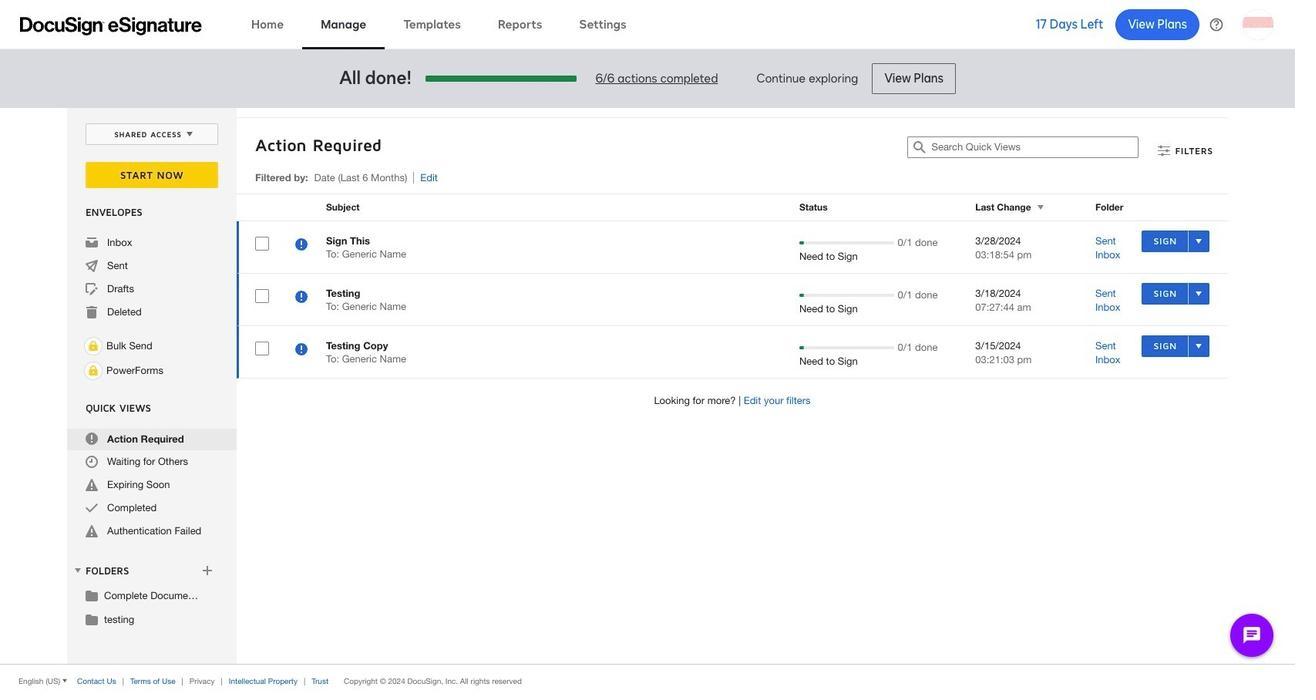 Task type: vqa. For each thing, say whether or not it's contained in the screenshot.
folder icon
yes



Task type: describe. For each thing, give the bounding box(es) containing it.
your uploaded profile image image
[[1243, 9, 1274, 40]]

draft image
[[86, 283, 98, 295]]

1 need to sign image from the top
[[295, 238, 308, 253]]

alert image
[[86, 479, 98, 491]]

Search Quick Views text field
[[932, 137, 1138, 157]]

completed image
[[86, 502, 98, 514]]

need to sign image
[[295, 343, 308, 358]]

folder image
[[86, 589, 98, 601]]

lock image
[[84, 362, 103, 380]]

alert image
[[86, 525, 98, 537]]



Task type: locate. For each thing, give the bounding box(es) containing it.
trash image
[[86, 306, 98, 318]]

folder image
[[86, 613, 98, 625]]

sent image
[[86, 260, 98, 272]]

inbox image
[[86, 237, 98, 249]]

more info region
[[0, 664, 1295, 697]]

clock image
[[86, 456, 98, 468]]

docusign esignature image
[[20, 17, 202, 35]]

0 vertical spatial need to sign image
[[295, 238, 308, 253]]

secondary navigation region
[[67, 108, 1232, 664]]

action required image
[[86, 433, 98, 445]]

lock image
[[84, 337, 103, 355]]

view folders image
[[72, 564, 84, 577]]

need to sign image
[[295, 238, 308, 253], [295, 291, 308, 305]]

2 need to sign image from the top
[[295, 291, 308, 305]]

1 vertical spatial need to sign image
[[295, 291, 308, 305]]



